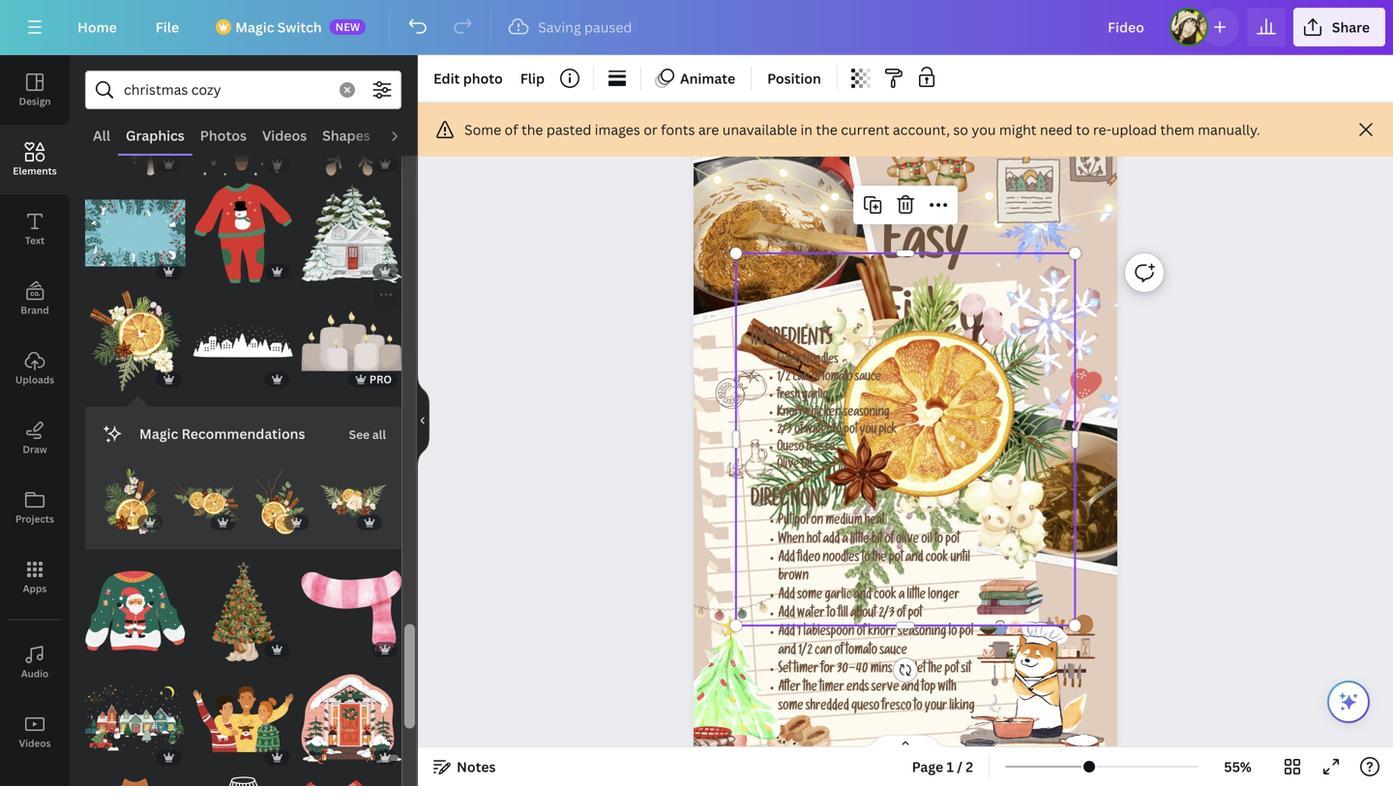 Task type: vqa. For each thing, say whether or not it's contained in the screenshot.
"designing"
no



Task type: locate. For each thing, give the bounding box(es) containing it.
group
[[85, 75, 186, 176], [193, 75, 294, 176], [301, 75, 402, 176], [85, 172, 186, 284], [193, 172, 294, 284], [301, 172, 402, 284], [85, 280, 186, 392], [193, 280, 294, 392], [101, 458, 166, 535], [247, 458, 313, 535], [321, 458, 386, 535], [174, 469, 240, 535], [85, 550, 186, 662], [301, 550, 402, 662], [193, 562, 294, 662], [85, 658, 186, 770], [301, 658, 402, 770], [193, 670, 294, 770], [85, 778, 186, 787], [301, 778, 402, 787]]

all button
[[85, 117, 118, 154]]

water inside fideo noodles 1/2 can of tomato sauce fresh garlic knorr chicken seasoning 2/3 of water to pot you pick queso fresco olive oil
[[805, 425, 832, 438]]

to left the your
[[914, 701, 923, 715]]

pot left pick at bottom right
[[844, 425, 858, 438]]

2/3 inside put pot on medium heat when hot add a little bit of olive oil to pot add fideo noodles to the pot and cook until brown add some garlic and cook a little longer add water to fill about 2/3 of pot add 1 tablespoon of knorr seasoning to pot and 1/2 can of tomato sauce set timer for 30-40 mins and let the pot sit after the timer ends serve and top with some shredded queso fresco to your liking
[[879, 608, 895, 622]]

0 vertical spatial some
[[798, 590, 823, 604]]

seasoning up pick at bottom right
[[844, 408, 890, 421]]

0 vertical spatial audio
[[386, 126, 425, 145]]

the left pasted
[[522, 121, 543, 139]]

sauce down farfalle pasta illustration "image"
[[855, 373, 882, 386]]

1 vertical spatial audio
[[21, 668, 49, 681]]

olive oil hand drawn image
[[727, 440, 774, 482]]

1 vertical spatial tomato
[[846, 646, 878, 659]]

1 vertical spatial garlic
[[825, 590, 852, 604]]

audio button right shapes
[[378, 117, 433, 154]]

1 horizontal spatial videos button
[[255, 117, 315, 154]]

set
[[779, 664, 792, 678]]

0 horizontal spatial little
[[851, 534, 870, 548]]

tomato up 40
[[846, 646, 878, 659]]

them
[[1161, 121, 1195, 139]]

can
[[793, 373, 810, 386], [815, 646, 833, 659]]

0 horizontal spatial 2/3
[[777, 425, 793, 438]]

can up fresh
[[793, 373, 810, 386]]

1 horizontal spatial magic
[[235, 18, 274, 36]]

0 vertical spatial 2/3
[[777, 425, 793, 438]]

draw
[[23, 443, 47, 456]]

1 vertical spatial audio button
[[0, 628, 70, 698]]

oil
[[922, 534, 933, 548]]

watercolor cozy  winter house image
[[301, 183, 402, 284]]

pink cozy winter scarf watercolor image
[[301, 562, 402, 662]]

edit photo
[[434, 69, 503, 88]]

1 horizontal spatial 2/3
[[879, 608, 895, 622]]

0 horizontal spatial fideo
[[777, 355, 801, 368]]

0 horizontal spatial you
[[860, 425, 877, 438]]

garlic inside put pot on medium heat when hot add a little bit of olive oil to pot add fideo noodles to the pot and cook until brown add some garlic and cook a little longer add water to fill about 2/3 of pot add 1 tablespoon of knorr seasoning to pot and 1/2 can of tomato sauce set timer for 30-40 mins and let the pot sit after the timer ends serve and top with some shredded queso fresco to your liking
[[825, 590, 852, 604]]

Search elements search field
[[124, 72, 328, 108]]

1 vertical spatial 1/2
[[799, 646, 813, 659]]

serve
[[872, 683, 900, 696]]

1 horizontal spatial 1
[[947, 758, 954, 777]]

draw button
[[0, 404, 70, 473]]

share button
[[1294, 8, 1386, 46]]

1 vertical spatial magic
[[139, 425, 178, 443]]

2/3 up knorr
[[879, 608, 895, 622]]

sauce
[[855, 373, 882, 386], [880, 646, 908, 659]]

show pages image
[[860, 735, 952, 750]]

home
[[77, 18, 117, 36]]

noodles
[[803, 355, 839, 368]]

can inside put pot on medium heat when hot add a little bit of olive oil to pot add fideo noodles to the pot and cook until brown add some garlic and cook a little longer add water to fill about 2/3 of pot add 1 tablespoon of knorr seasoning to pot and 1/2 can of tomato sauce set timer for 30-40 mins and let the pot sit after the timer ends serve and top with some shredded queso fresco to your liking
[[815, 646, 833, 659]]

page
[[912, 758, 944, 777]]

paused
[[585, 18, 632, 36]]

1 vertical spatial 2/3
[[879, 608, 895, 622]]

55%
[[1225, 758, 1252, 777]]

0 horizontal spatial 1/2
[[777, 373, 791, 386]]

add
[[779, 553, 795, 567], [779, 590, 795, 604], [779, 608, 795, 622], [779, 627, 795, 641]]

chicken
[[807, 408, 841, 421]]

0 horizontal spatial cook
[[874, 590, 897, 604]]

side panel tab list
[[0, 55, 70, 787]]

fideo
[[884, 297, 984, 352], [777, 355, 801, 368]]

0 horizontal spatial videos
[[19, 738, 51, 751]]

1 horizontal spatial fresco
[[882, 701, 912, 715]]

little left the longer
[[907, 590, 926, 604]]

snowflake image
[[301, 75, 402, 176]]

0 vertical spatial magic
[[235, 18, 274, 36]]

cook
[[926, 553, 949, 567], [874, 590, 897, 604]]

magic for magic switch
[[235, 18, 274, 36]]

cook up about at the right bottom of the page
[[874, 590, 897, 604]]

0 vertical spatial seasoning
[[844, 408, 890, 421]]

audio down apps
[[21, 668, 49, 681]]

might
[[1000, 121, 1037, 139]]

fideo down the easy
[[884, 297, 984, 352]]

edit
[[434, 69, 460, 88]]

pot left on
[[795, 516, 809, 529]]

page 1 / 2
[[912, 758, 974, 777]]

1 vertical spatial water
[[798, 608, 825, 622]]

water down chicken
[[805, 425, 832, 438]]

1 horizontal spatial cook
[[926, 553, 949, 567]]

1 left tablespoon
[[798, 627, 801, 641]]

audio button down apps
[[0, 628, 70, 698]]

to
[[1077, 121, 1090, 139], [834, 425, 842, 438], [935, 534, 944, 548], [862, 553, 871, 567], [827, 608, 836, 622], [949, 627, 958, 641], [914, 701, 923, 715]]

water inside put pot on medium heat when hot add a little bit of olive oil to pot add fideo noodles to the pot and cook until brown add some garlic and cook a little longer add water to fill about 2/3 of pot add 1 tablespoon of knorr seasoning to pot and 1/2 can of tomato sauce set timer for 30-40 mins and let the pot sit after the timer ends serve and top with some shredded queso fresco to your liking
[[798, 608, 825, 622]]

Design title text field
[[1093, 8, 1162, 46]]

audio right the shapes button at the left of page
[[386, 126, 425, 145]]

timer right set
[[794, 664, 819, 678]]

1 horizontal spatial seasoning
[[898, 627, 947, 641]]

heat
[[865, 516, 885, 529]]

page 1 / 2 button
[[905, 752, 982, 783]]

family wearing christmas sweater image
[[193, 670, 294, 770]]

fideo inside fideo noodles 1/2 can of tomato sauce fresh garlic knorr chicken seasoning 2/3 of water to pot you pick queso fresco olive oil
[[777, 355, 801, 368]]

audio
[[386, 126, 425, 145], [21, 668, 49, 681]]

saving paused status
[[500, 15, 642, 39]]

with
[[938, 683, 957, 696]]

all
[[93, 126, 110, 145]]

0 vertical spatial 1
[[798, 627, 801, 641]]

0 horizontal spatial videos button
[[0, 698, 70, 768]]

1 vertical spatial sauce
[[880, 646, 908, 659]]

home front door image
[[301, 670, 402, 770]]

position button
[[760, 63, 829, 94]]

garlic up fill
[[825, 590, 852, 604]]

brand
[[21, 304, 49, 317]]

water up tablespoon
[[798, 608, 825, 622]]

can up for
[[815, 646, 833, 659]]

christmas bouquet with dried orange. image
[[85, 291, 186, 392], [101, 469, 166, 535], [174, 469, 240, 535], [247, 469, 313, 535], [321, 469, 386, 535]]

fresh
[[777, 390, 800, 403]]

some of the pasted images or fonts are unavailable in the current account, so you might need to re-upload them manually.
[[465, 121, 1261, 139]]

0 vertical spatial you
[[972, 121, 996, 139]]

seasoning up "let"
[[898, 627, 947, 641]]

0 vertical spatial water
[[805, 425, 832, 438]]

0 horizontal spatial seasoning
[[844, 408, 890, 421]]

knorr
[[868, 627, 896, 641]]

tomato down 'noodles'
[[823, 373, 853, 386]]

1 vertical spatial 1
[[947, 758, 954, 777]]

/
[[958, 758, 963, 777]]

1 vertical spatial videos button
[[0, 698, 70, 768]]

of right bit
[[885, 534, 894, 548]]

0 horizontal spatial audio
[[21, 668, 49, 681]]

your
[[925, 701, 948, 715]]

about
[[851, 608, 877, 622]]

1/2
[[777, 373, 791, 386], [799, 646, 813, 659]]

cute  christmas image
[[193, 75, 294, 176]]

1 left /
[[947, 758, 954, 777]]

1 horizontal spatial can
[[815, 646, 833, 659]]

0 vertical spatial audio button
[[378, 117, 433, 154]]

to right oil
[[935, 534, 944, 548]]

magic inside main menu bar
[[235, 18, 274, 36]]

1 horizontal spatial videos
[[262, 126, 307, 145]]

1 horizontal spatial you
[[972, 121, 996, 139]]

0 vertical spatial little
[[851, 534, 870, 548]]

1 vertical spatial videos
[[19, 738, 51, 751]]

0 horizontal spatial a
[[843, 534, 848, 548]]

55% button
[[1207, 752, 1270, 783]]

1 vertical spatial seasoning
[[898, 627, 947, 641]]

1 horizontal spatial 1/2
[[799, 646, 813, 659]]

40
[[856, 664, 869, 678]]

0 vertical spatial can
[[793, 373, 810, 386]]

flip button
[[513, 63, 553, 94]]

tomato
[[823, 373, 853, 386], [846, 646, 878, 659]]

videos
[[262, 126, 307, 145], [19, 738, 51, 751]]

images
[[595, 121, 641, 139]]

0 vertical spatial 1/2
[[777, 373, 791, 386]]

and left "let"
[[895, 664, 913, 678]]

graphics
[[126, 126, 185, 145]]

fideo down ingredients
[[777, 355, 801, 368]]

0 vertical spatial sauce
[[855, 373, 882, 386]]

elements
[[13, 165, 57, 178]]

some down after
[[779, 701, 804, 715]]

magic for magic recommendations
[[139, 425, 178, 443]]

magic left switch on the top
[[235, 18, 274, 36]]

magic left recommendations
[[139, 425, 178, 443]]

a left the longer
[[899, 590, 905, 604]]

ugly christmas sweaters santa image
[[85, 562, 186, 662]]

or
[[644, 121, 658, 139]]

sauce down knorr
[[880, 646, 908, 659]]

pro
[[370, 372, 392, 387]]

top
[[922, 683, 936, 696]]

0 horizontal spatial magic
[[139, 425, 178, 443]]

0 vertical spatial garlic
[[802, 390, 828, 403]]

sit
[[962, 664, 972, 678]]

to down the longer
[[949, 627, 958, 641]]

1 horizontal spatial little
[[907, 590, 926, 604]]

timer down for
[[820, 683, 845, 696]]

saving
[[538, 18, 581, 36]]

a right add
[[843, 534, 848, 548]]

you right so
[[972, 121, 996, 139]]

pro group
[[301, 291, 402, 392]]

knorr
[[777, 408, 804, 421]]

fresco
[[807, 443, 835, 456], [882, 701, 912, 715]]

switch
[[278, 18, 322, 36]]

1/2 down tablespoon
[[799, 646, 813, 659]]

winter christmas background image
[[85, 183, 186, 284]]

1 vertical spatial a
[[899, 590, 905, 604]]

0 vertical spatial tomato
[[823, 373, 853, 386]]

0 vertical spatial fresco
[[807, 443, 835, 456]]

1 horizontal spatial audio
[[386, 126, 425, 145]]

pot left sit
[[945, 664, 959, 678]]

1 vertical spatial you
[[860, 425, 877, 438]]

1 vertical spatial fideo
[[777, 355, 801, 368]]

magic switch
[[235, 18, 322, 36]]

1 horizontal spatial fideo
[[884, 297, 984, 352]]

0 vertical spatial videos
[[262, 126, 307, 145]]

little left bit
[[851, 534, 870, 548]]

audio inside the side panel tab list
[[21, 668, 49, 681]]

2/3 down knorr
[[777, 425, 793, 438]]

on
[[811, 516, 824, 529]]

1/2 up fresh
[[777, 373, 791, 386]]

0 vertical spatial fideo
[[884, 297, 984, 352]]

you left pick at bottom right
[[860, 425, 877, 438]]

fresco down serve at bottom right
[[882, 701, 912, 715]]

of up queso
[[795, 425, 803, 438]]

to down chicken
[[834, 425, 842, 438]]

of down about at the right bottom of the page
[[857, 627, 866, 641]]

0 vertical spatial timer
[[794, 664, 819, 678]]

in
[[801, 121, 813, 139]]

garlic up chicken
[[802, 390, 828, 403]]

for
[[821, 664, 835, 678]]

of
[[505, 121, 518, 139], [812, 373, 821, 386], [795, 425, 803, 438], [885, 534, 894, 548], [897, 608, 906, 622], [857, 627, 866, 641], [835, 646, 844, 659]]

manually.
[[1198, 121, 1261, 139]]

0 horizontal spatial fresco
[[807, 443, 835, 456]]

0 horizontal spatial can
[[793, 373, 810, 386]]

water
[[805, 425, 832, 438], [798, 608, 825, 622]]

1 vertical spatial can
[[815, 646, 833, 659]]

need
[[1041, 121, 1073, 139]]

fresco up oil at the bottom right of page
[[807, 443, 835, 456]]

cook down oil
[[926, 553, 949, 567]]

candle image
[[301, 291, 402, 392]]

1 horizontal spatial timer
[[820, 683, 845, 696]]

timer
[[794, 664, 819, 678], [820, 683, 845, 696]]

shapes
[[323, 126, 370, 145]]

1 vertical spatial fresco
[[882, 701, 912, 715]]

0 horizontal spatial 1
[[798, 627, 801, 641]]

some down brown
[[798, 590, 823, 604]]

olive
[[777, 460, 800, 473]]



Task type: describe. For each thing, give the bounding box(es) containing it.
uploads button
[[0, 334, 70, 404]]

animate button
[[649, 63, 743, 94]]

add
[[823, 534, 840, 548]]

oil
[[802, 460, 812, 473]]

easy
[[884, 222, 969, 278]]

2/3 inside fideo noodles 1/2 can of tomato sauce fresh garlic knorr chicken seasoning 2/3 of water to pot you pick queso fresco olive oil
[[777, 425, 793, 438]]

1 inside button
[[947, 758, 954, 777]]

pot up sit
[[960, 627, 974, 641]]

magic recommendations
[[139, 425, 305, 443]]

fresco inside fideo noodles 1/2 can of tomato sauce fresh garlic knorr chicken seasoning 2/3 of water to pot you pick queso fresco olive oil
[[807, 443, 835, 456]]

projects button
[[0, 473, 70, 543]]

0 vertical spatial a
[[843, 534, 848, 548]]

new
[[336, 19, 360, 34]]

1 horizontal spatial a
[[899, 590, 905, 604]]

medium
[[826, 516, 863, 529]]

are
[[699, 121, 719, 139]]

all
[[373, 427, 386, 443]]

pot down olive
[[889, 553, 904, 567]]

of down 'noodles'
[[812, 373, 821, 386]]

fideo for fideo
[[884, 297, 984, 352]]

shredded
[[806, 701, 849, 715]]

1 vertical spatial timer
[[820, 683, 845, 696]]

seasoning inside put pot on medium heat when hot add a little bit of olive oil to pot add fideo noodles to the pot and cook until brown add some garlic and cook a little longer add water to fill about 2/3 of pot add 1 tablespoon of knorr seasoning to pot and 1/2 can of tomato sauce set timer for 30-40 mins and let the pot sit after the timer ends serve and top with some shredded queso fresco to your liking
[[898, 627, 947, 641]]

so
[[954, 121, 969, 139]]

1 add from the top
[[779, 553, 795, 567]]

seasoning inside fideo noodles 1/2 can of tomato sauce fresh garlic knorr chicken seasoning 2/3 of water to pot you pick queso fresco olive oil
[[844, 408, 890, 421]]

pot right about at the right bottom of the page
[[908, 608, 923, 622]]

when
[[779, 534, 805, 548]]

and up set
[[779, 646, 796, 659]]

liking
[[950, 701, 975, 715]]

notes
[[457, 758, 496, 777]]

pot inside fideo noodles 1/2 can of tomato sauce fresh garlic knorr chicken seasoning 2/3 of water to pot you pick queso fresco olive oil
[[844, 425, 858, 438]]

shapes button
[[315, 117, 378, 154]]

graphics button
[[118, 117, 192, 154]]

pasted
[[547, 121, 592, 139]]

0 horizontal spatial audio button
[[0, 628, 70, 698]]

text
[[25, 234, 45, 247]]

design button
[[0, 55, 70, 125]]

animate
[[680, 69, 736, 88]]

2
[[966, 758, 974, 777]]

3 add from the top
[[779, 608, 795, 622]]

elements button
[[0, 125, 70, 195]]

1 inside put pot on medium heat when hot add a little bit of olive oil to pot add fideo noodles to the pot and cook until brown add some garlic and cook a little longer add water to fill about 2/3 of pot add 1 tablespoon of knorr seasoning to pot and 1/2 can of tomato sauce set timer for 30-40 mins and let the pot sit after the timer ends serve and top with some shredded queso fresco to your liking
[[798, 627, 801, 641]]

fideo
[[798, 553, 821, 567]]

until
[[951, 553, 971, 567]]

0 vertical spatial videos button
[[255, 117, 315, 154]]

projects
[[15, 513, 54, 526]]

hot
[[807, 534, 821, 548]]

recommendations
[[182, 425, 305, 443]]

the right after
[[803, 683, 818, 696]]

of right about at the right bottom of the page
[[897, 608, 906, 622]]

farfalle pasta illustration image
[[853, 333, 895, 370]]

pot up the until
[[946, 534, 960, 548]]

sauce inside fideo noodles 1/2 can of tomato sauce fresh garlic knorr chicken seasoning 2/3 of water to pot you pick queso fresco olive oil
[[855, 373, 882, 386]]

re-
[[1094, 121, 1112, 139]]

brand button
[[0, 264, 70, 334]]

position
[[768, 69, 822, 88]]

1 vertical spatial little
[[907, 590, 926, 604]]

put pot on medium heat when hot add a little bit of olive oil to pot add fideo noodles to the pot and cook until brown add some garlic and cook a little longer add water to fill about 2/3 of pot add 1 tablespoon of knorr seasoning to pot and 1/2 can of tomato sauce set timer for 30-40 mins and let the pot sit after the timer ends serve and top with some shredded queso fresco to your liking
[[779, 516, 975, 715]]

file button
[[140, 8, 195, 46]]

the right "let"
[[929, 664, 943, 678]]

garlic inside fideo noodles 1/2 can of tomato sauce fresh garlic knorr chicken seasoning 2/3 of water to pot you pick queso fresco olive oil
[[802, 390, 828, 403]]

queso
[[852, 701, 880, 715]]

to left fill
[[827, 608, 836, 622]]

upload
[[1112, 121, 1158, 139]]

photos button
[[192, 117, 255, 154]]

mins
[[871, 664, 893, 678]]

unavailable
[[723, 121, 798, 139]]

videos inside the side panel tab list
[[19, 738, 51, 751]]

0 horizontal spatial timer
[[794, 664, 819, 678]]

1 vertical spatial cook
[[874, 590, 897, 604]]

to inside fideo noodles 1/2 can of tomato sauce fresh garlic knorr chicken seasoning 2/3 of water to pot you pick queso fresco olive oil
[[834, 425, 842, 438]]

some
[[465, 121, 502, 139]]

watercolor  christmas arrangement image
[[85, 75, 186, 176]]

after
[[779, 683, 801, 696]]

2 add from the top
[[779, 590, 795, 604]]

see all
[[349, 427, 386, 443]]

queso
[[777, 443, 805, 456]]

fideo for fideo noodles 1/2 can of tomato sauce fresh garlic knorr chicken seasoning 2/3 of water to pot you pick queso fresco olive oil
[[777, 355, 801, 368]]

apps button
[[0, 543, 70, 613]]

ingredients
[[751, 331, 833, 352]]

sauce inside put pot on medium heat when hot add a little bit of olive oil to pot add fideo noodles to the pot and cook until brown add some garlic and cook a little longer add water to fill about 2/3 of pot add 1 tablespoon of knorr seasoning to pot and 1/2 can of tomato sauce set timer for 30-40 mins and let the pot sit after the timer ends serve and top with some shredded queso fresco to your liking
[[880, 646, 908, 659]]

olive
[[896, 534, 919, 548]]

current
[[841, 121, 890, 139]]

1/2 inside put pot on medium heat when hot add a little bit of olive oil to pot add fideo noodles to the pot and cook until brown add some garlic and cook a little longer add water to fill about 2/3 of pot add 1 tablespoon of knorr seasoning to pot and 1/2 can of tomato sauce set timer for 30-40 mins and let the pot sit after the timer ends serve and top with some shredded queso fresco to your liking
[[799, 646, 813, 659]]

see
[[349, 427, 370, 443]]

photos
[[200, 126, 247, 145]]

see all button
[[347, 415, 388, 454]]

and up about at the right bottom of the page
[[854, 590, 872, 604]]

canva assistant image
[[1338, 691, 1361, 714]]

edit photo button
[[426, 63, 511, 94]]

1 horizontal spatial audio button
[[378, 117, 433, 154]]

to right the noodles
[[862, 553, 871, 567]]

the right in
[[816, 121, 838, 139]]

ends
[[847, 683, 869, 696]]

home link
[[62, 8, 132, 46]]

0 vertical spatial cook
[[926, 553, 949, 567]]

pick
[[879, 425, 897, 438]]

christmas ugly sweater illustration image
[[85, 778, 186, 787]]

fresco inside put pot on medium heat when hot add a little bit of olive oil to pot add fideo noodles to the pot and cook until brown add some garlic and cook a little longer add water to fill about 2/3 of pot add 1 tablespoon of knorr seasoning to pot and 1/2 can of tomato sauce set timer for 30-40 mins and let the pot sit after the timer ends serve and top with some shredded queso fresco to your liking
[[882, 701, 912, 715]]

can inside fideo noodles 1/2 can of tomato sauce fresh garlic knorr chicken seasoning 2/3 of water to pot you pick queso fresco olive oil
[[793, 373, 810, 386]]

notes button
[[426, 752, 504, 783]]

cozy christmas tree watercolor illustration image
[[193, 562, 294, 662]]

tablespoon
[[804, 627, 855, 641]]

hide image
[[417, 375, 430, 468]]

fonts
[[661, 121, 695, 139]]

saving paused
[[538, 18, 632, 36]]

tomato inside put pot on medium heat when hot add a little bit of olive oil to pot add fideo noodles to the pot and cook until brown add some garlic and cook a little longer add water to fill about 2/3 of pot add 1 tablespoon of knorr seasoning to pot and 1/2 can of tomato sauce set timer for 30-40 mins and let the pot sit after the timer ends serve and top with some shredded queso fresco to your liking
[[846, 646, 878, 659]]

flip
[[520, 69, 545, 88]]

to left re-
[[1077, 121, 1090, 139]]

christmas cozy scarf handdrawn illustration image
[[301, 778, 402, 787]]

account,
[[893, 121, 950, 139]]

longer
[[928, 590, 960, 604]]

bit
[[872, 534, 883, 548]]

the down bit
[[873, 553, 887, 567]]

let
[[915, 664, 926, 678]]

snowy night in cozy christmas town city panorama. winter christmas village image
[[85, 670, 186, 770]]

apps
[[23, 583, 47, 596]]

1 vertical spatial some
[[779, 701, 804, 715]]

of up 30-
[[835, 646, 844, 659]]

of right some on the top
[[505, 121, 518, 139]]

christmas cozy pajamas snowman handdrawn illustration image
[[193, 183, 294, 284]]

text button
[[0, 195, 70, 264]]

noodles
[[823, 553, 860, 567]]

and down olive
[[906, 553, 924, 567]]

tomato inside fideo noodles 1/2 can of tomato sauce fresh garlic knorr chicken seasoning 2/3 of water to pot you pick queso fresco olive oil
[[823, 373, 853, 386]]

4 add from the top
[[779, 627, 795, 641]]

you inside fideo noodles 1/2 can of tomato sauce fresh garlic knorr chicken seasoning 2/3 of water to pot you pick queso fresco olive oil
[[860, 425, 877, 438]]

and left top
[[902, 683, 920, 696]]

30-
[[837, 664, 856, 678]]

1/2 inside fideo noodles 1/2 can of tomato sauce fresh garlic knorr chicken seasoning 2/3 of water to pot you pick queso fresco olive oil
[[777, 373, 791, 386]]

main menu bar
[[0, 0, 1394, 55]]

brown
[[779, 571, 809, 585]]

file
[[156, 18, 179, 36]]



